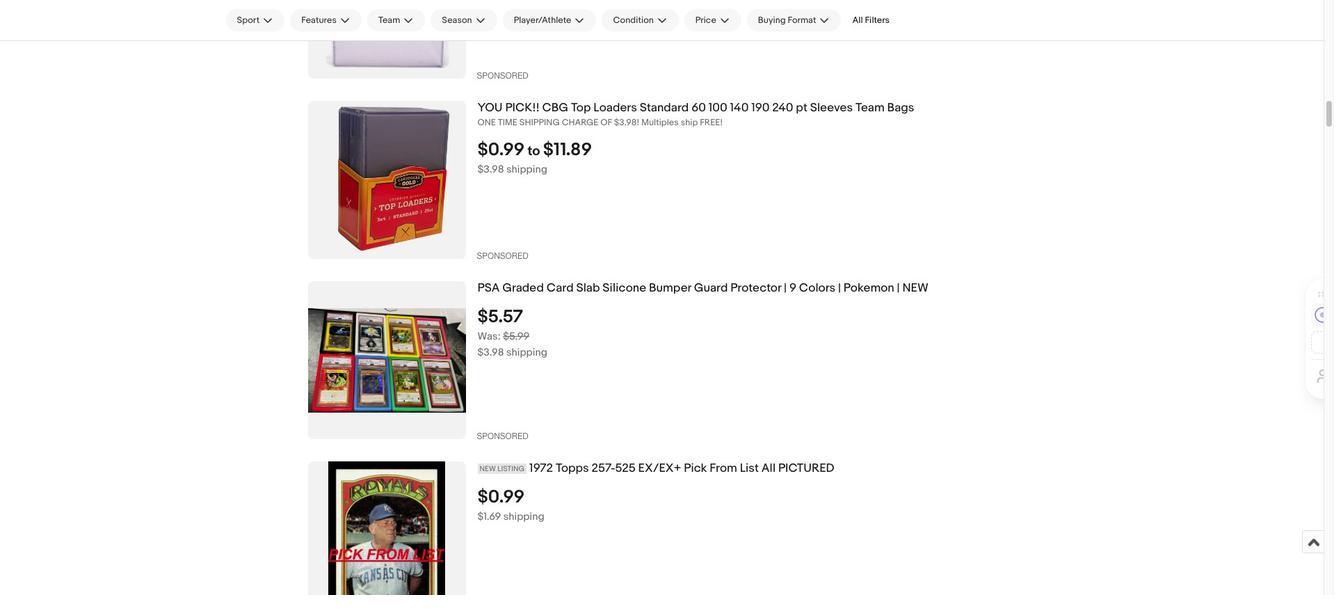 Task type: vqa. For each thing, say whether or not it's contained in the screenshot.
$3.98 corresponding to $0.99
yes



Task type: locate. For each thing, give the bounding box(es) containing it.
1 vertical spatial $0.99
[[478, 487, 525, 508]]

pick!!
[[506, 101, 540, 115]]

0 vertical spatial all
[[853, 15, 863, 26]]

features
[[302, 15, 337, 26]]

$0.99 to $11.89 $3.98 shipping
[[478, 139, 592, 176]]

all left filters
[[853, 15, 863, 26]]

1 horizontal spatial all
[[853, 15, 863, 26]]

1 vertical spatial shipping
[[507, 346, 548, 359]]

| left 9
[[784, 281, 787, 295]]

$3.98 inside $0.99 to $11.89 $3.98 shipping
[[478, 163, 504, 176]]

shipping for $11.89
[[507, 163, 548, 176]]

season
[[442, 15, 472, 26]]

ship
[[681, 117, 698, 128]]

| left new
[[898, 281, 900, 295]]

3 sponsored from the top
[[477, 432, 529, 442]]

sponsored up psa
[[477, 252, 529, 261]]

1 vertical spatial team
[[856, 101, 885, 115]]

0 horizontal spatial all
[[762, 462, 776, 476]]

all filters button
[[847, 9, 896, 31]]

$3.98 inside "$5.57 was: $5.99 $3.98 shipping"
[[478, 346, 504, 359]]

$3.98 for $5.57
[[478, 346, 504, 359]]

1 horizontal spatial |
[[839, 281, 841, 295]]

bumper
[[649, 281, 692, 295]]

sponsored up listing
[[477, 432, 529, 442]]

2 vertical spatial shipping
[[504, 510, 545, 524]]

$0.99 down the time
[[478, 139, 525, 161]]

team left bags
[[856, 101, 885, 115]]

team right features dropdown button
[[379, 15, 400, 26]]

2 sponsored from the top
[[477, 252, 529, 261]]

price button
[[685, 9, 742, 31]]

was:
[[478, 330, 501, 343]]

0 vertical spatial team
[[379, 15, 400, 26]]

sponsored up you
[[477, 71, 529, 81]]

colors
[[800, 281, 836, 295]]

features button
[[290, 9, 362, 31]]

2 $3.98 from the top
[[478, 346, 504, 359]]

$0.99 $1.69 shipping
[[478, 487, 545, 524]]

| right colors
[[839, 281, 841, 295]]

shipping right "$1.69"
[[504, 510, 545, 524]]

$0.99 for shipping
[[478, 487, 525, 508]]

0 vertical spatial sponsored
[[477, 71, 529, 81]]

slab
[[577, 281, 600, 295]]

silicone
[[603, 281, 647, 295]]

pick
[[684, 462, 707, 476]]

player/athlete
[[514, 15, 572, 26]]

team inside dropdown button
[[379, 15, 400, 26]]

season button
[[431, 9, 497, 31]]

shipping down the $5.99
[[507, 346, 548, 359]]

1972 topps 257-525 ex/ex+ pick from list all pictured image
[[328, 462, 446, 595]]

buying
[[759, 15, 786, 26]]

all filters
[[853, 15, 890, 26]]

1 $0.99 from the top
[[478, 139, 525, 161]]

you
[[478, 101, 503, 115]]

team
[[379, 15, 400, 26], [856, 101, 885, 115]]

new
[[480, 465, 496, 474]]

$3.98 down was:
[[478, 346, 504, 359]]

all right list
[[762, 462, 776, 476]]

1 $3.98 from the top
[[478, 163, 504, 176]]

shipping
[[507, 163, 548, 176], [507, 346, 548, 359], [504, 510, 545, 524]]

you pick!! cbg top loaders standard 60 100 140 190 240 pt sleeves team bags image
[[308, 101, 466, 259]]

$0.99
[[478, 139, 525, 161], [478, 487, 525, 508]]

charge
[[562, 117, 599, 128]]

$0.99 inside $0.99 to $11.89 $3.98 shipping
[[478, 139, 525, 161]]

1 | from the left
[[784, 281, 787, 295]]

shipping
[[520, 117, 560, 128]]

condition button
[[602, 9, 679, 31]]

3 | from the left
[[898, 281, 900, 295]]

0 vertical spatial $0.99
[[478, 139, 525, 161]]

$0.99 inside $0.99 $1.69 shipping
[[478, 487, 525, 508]]

2 vertical spatial sponsored
[[477, 432, 529, 442]]

card
[[547, 281, 574, 295]]

format
[[788, 15, 817, 26]]

100
[[709, 101, 728, 115]]

$0.99 for $11.89
[[478, 139, 525, 161]]

shipping down to
[[507, 163, 548, 176]]

$0.99 up "$1.69"
[[478, 487, 525, 508]]

1 vertical spatial sponsored
[[477, 252, 529, 261]]

shipping inside "$5.57 was: $5.99 $3.98 shipping"
[[507, 346, 548, 359]]

all
[[853, 15, 863, 26], [762, 462, 776, 476]]

graded
[[503, 281, 544, 295]]

0 horizontal spatial team
[[379, 15, 400, 26]]

$3.98
[[478, 163, 504, 176], [478, 346, 504, 359]]

shipping inside $0.99 to $11.89 $3.98 shipping
[[507, 163, 548, 176]]

0 horizontal spatial |
[[784, 281, 787, 295]]

free!
[[700, 117, 723, 128]]

1 vertical spatial $3.98
[[478, 346, 504, 359]]

time
[[498, 117, 518, 128]]

2 $0.99 from the top
[[478, 487, 525, 508]]

0 vertical spatial shipping
[[507, 163, 548, 176]]

sponsored
[[477, 71, 529, 81], [477, 252, 529, 261], [477, 432, 529, 442]]

top
[[571, 101, 591, 115]]

sponsored for you pick!! cbg top loaders standard 60 100 140 190 240 pt sleeves team bags
[[477, 252, 529, 261]]

0 vertical spatial $3.98
[[478, 163, 504, 176]]

one
[[478, 117, 496, 128]]

pokemon
[[844, 281, 895, 295]]

psa
[[478, 281, 500, 295]]

2 horizontal spatial |
[[898, 281, 900, 295]]

1 horizontal spatial team
[[856, 101, 885, 115]]

|
[[784, 281, 787, 295], [839, 281, 841, 295], [898, 281, 900, 295]]

$3.98 down one
[[478, 163, 504, 176]]



Task type: describe. For each thing, give the bounding box(es) containing it.
psa graded card slab silicone bumper guard protector | 9 colors | pokemon | new image
[[308, 308, 466, 413]]

$5.99
[[503, 330, 530, 343]]

1972
[[530, 462, 553, 476]]

shipping inside $0.99 $1.69 shipping
[[504, 510, 545, 524]]

player/athlete button
[[503, 9, 597, 31]]

shipping for $5.99
[[507, 346, 548, 359]]

price
[[696, 15, 717, 26]]

pt
[[796, 101, 808, 115]]

2 | from the left
[[839, 281, 841, 295]]

topps
[[556, 462, 589, 476]]

sleeves
[[811, 101, 853, 115]]

you pick!! cbg top loaders standard 60 100 140 190 240 pt sleeves team bags one time shipping charge of $3.98! multiples ship free!
[[478, 101, 915, 128]]

new
[[903, 281, 929, 295]]

$5.57
[[478, 306, 523, 328]]

$3.98 for $0.99
[[478, 163, 504, 176]]

cbg
[[543, 101, 569, 115]]

$1.69
[[478, 510, 501, 524]]

240
[[773, 101, 794, 115]]

listing
[[498, 465, 525, 474]]

190
[[752, 101, 770, 115]]

list
[[740, 462, 759, 476]]

psa graded card slab silicone bumper guard protector | 9 colors | pokemon | new link
[[478, 281, 1170, 296]]

ex/ex+
[[639, 462, 682, 476]]

sport
[[237, 15, 260, 26]]

sport button
[[226, 9, 285, 31]]

psa graded card slab silicone bumper guard protector | 9 colors | pokemon | new
[[478, 281, 929, 295]]

of
[[601, 117, 612, 128]]

257-
[[592, 462, 616, 476]]

60
[[692, 101, 706, 115]]

you pick!! cbg top loaders standard 60 100 140 190 240 pt sleeves team bags link
[[478, 101, 1170, 116]]

140
[[730, 101, 749, 115]]

1 sponsored from the top
[[477, 71, 529, 81]]

platinum protectors 8x10 toploaders premium photo plastic rigid holders sleeves image
[[308, 0, 466, 79]]

$5.57 was: $5.99 $3.98 shipping
[[478, 306, 548, 359]]

buying format button
[[747, 9, 842, 31]]

$11.89
[[543, 139, 592, 161]]

new listing 1972 topps 257-525 ex/ex+ pick from list all pictured
[[480, 462, 835, 476]]

bags
[[888, 101, 915, 115]]

pictured
[[779, 462, 835, 476]]

sponsored for psa graded card slab silicone bumper guard protector | 9 colors | pokemon | new
[[477, 432, 529, 442]]

condition
[[613, 15, 654, 26]]

to
[[528, 144, 540, 160]]

filters
[[865, 15, 890, 26]]

9
[[790, 281, 797, 295]]

$3.98!
[[614, 117, 640, 128]]

loaders
[[594, 101, 637, 115]]

all inside all filters button
[[853, 15, 863, 26]]

1 vertical spatial all
[[762, 462, 776, 476]]

ONE TIME SHIPPING CHARGE OF $3.98! Multiples ship FREE! text field
[[478, 117, 1170, 129]]

protector
[[731, 281, 782, 295]]

buying format
[[759, 15, 817, 26]]

guard
[[694, 281, 728, 295]]

multiples
[[642, 117, 679, 128]]

from
[[710, 462, 738, 476]]

team button
[[367, 9, 425, 31]]

team inside you pick!! cbg top loaders standard 60 100 140 190 240 pt sleeves team bags one time shipping charge of $3.98! multiples ship free!
[[856, 101, 885, 115]]

standard
[[640, 101, 689, 115]]

525
[[616, 462, 636, 476]]



